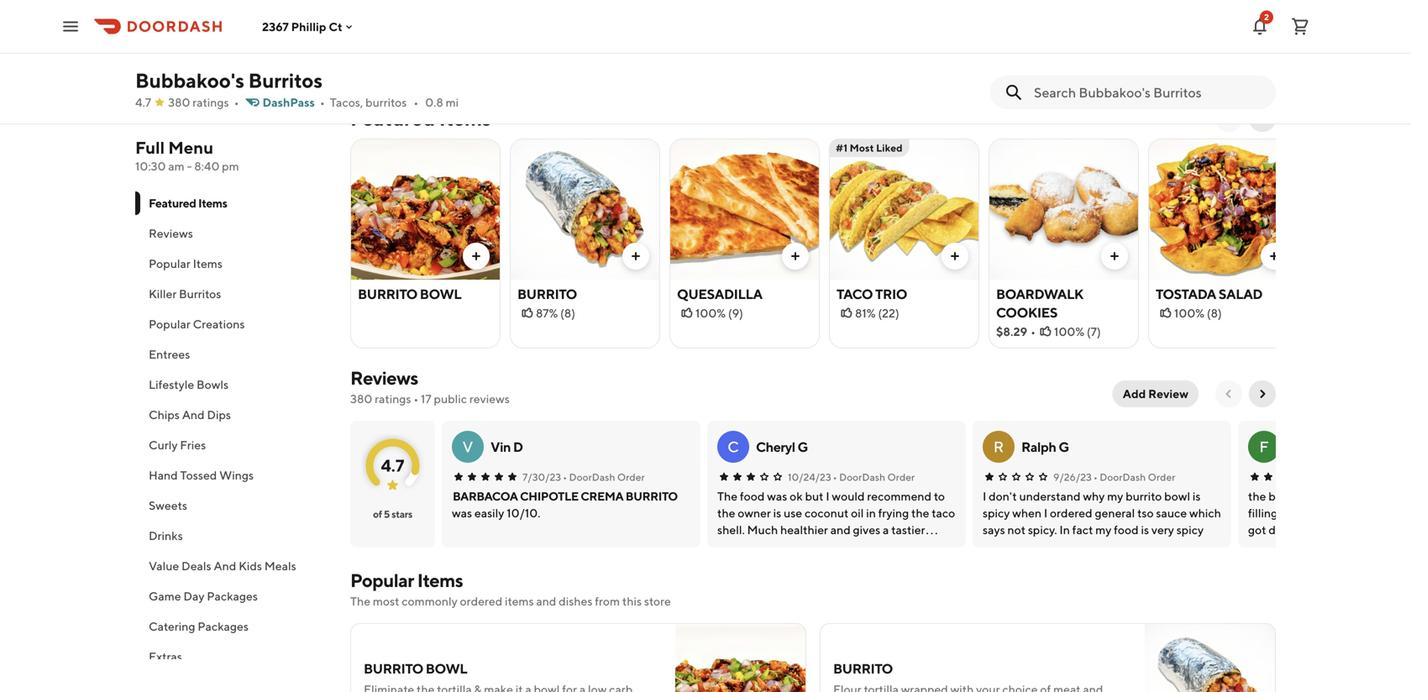 Task type: describe. For each thing, give the bounding box(es) containing it.
100% for quesadilla
[[696, 306, 726, 320]]

(8) for tostada salad
[[1207, 306, 1222, 320]]

10:30
[[135, 159, 166, 173]]

items inside heading
[[439, 106, 491, 130]]

commonly
[[402, 594, 458, 608]]

fries
[[180, 438, 206, 452]]

0 horizontal spatial featured
[[149, 196, 196, 210]]

1 horizontal spatial burrito bowl image
[[675, 623, 806, 692]]

curly fries button
[[135, 430, 330, 460]]

100% for tostada salad
[[1174, 306, 1205, 320]]

vin
[[491, 439, 511, 455]]

(7)
[[1087, 325, 1101, 339]]

lifestyle bowls button
[[135, 370, 330, 400]]

most
[[373, 594, 399, 608]]

• left tacos, on the left top of page
[[320, 95, 325, 109]]

order for v
[[617, 471, 645, 483]]

2
[[1264, 12, 1269, 22]]

reviews for reviews
[[149, 226, 193, 240]]

doordash for c
[[839, 471, 885, 483]]

lifestyle bowls
[[149, 378, 229, 391]]

curly
[[149, 438, 178, 452]]

&
[[175, 14, 183, 28]]

items up reviews button
[[198, 196, 227, 210]]

chips and dips
[[149, 408, 231, 422]]

8:40
[[194, 159, 220, 173]]

f
[[1259, 438, 1269, 456]]

review
[[1148, 387, 1189, 401]]

meals
[[264, 559, 296, 573]]

value deals and kids meals
[[149, 559, 296, 573]]

notification bell image
[[1250, 16, 1270, 37]]

and inside "button"
[[182, 408, 205, 422]]

add
[[1123, 387, 1146, 401]]

100% (9)
[[696, 306, 743, 320]]

doordash for r
[[1100, 471, 1146, 483]]

stars
[[392, 508, 412, 520]]

1 vertical spatial burrito bowl
[[364, 661, 467, 677]]

• doordash order for c
[[833, 471, 915, 483]]

add review
[[1123, 387, 1189, 401]]

• left the 0.8
[[414, 95, 419, 109]]

add item to cart image for tostada salad
[[1268, 249, 1281, 263]]

100% (7)
[[1054, 325, 1101, 339]]

boardwalk cookies image
[[990, 139, 1138, 280]]

81%
[[855, 306, 876, 320]]

popular items the most commonly ordered items and dishes from this store
[[350, 570, 671, 608]]

0 vertical spatial next button of carousel image
[[1259, 21, 1273, 34]]

sweets
[[149, 499, 187, 512]]

2 add item to cart image from the left
[[948, 249, 962, 263]]

0 vertical spatial ratings
[[193, 95, 229, 109]]

deals
[[181, 559, 211, 573]]

burritos for killer burritos
[[179, 287, 221, 301]]

dashpass •
[[263, 95, 325, 109]]

10/24/23
[[788, 471, 831, 483]]

cookies
[[996, 305, 1058, 320]]

bowls
[[197, 378, 229, 391]]

order for c
[[887, 471, 915, 483]]

-
[[187, 159, 192, 173]]

popular creations button
[[135, 309, 330, 339]]

extras
[[149, 650, 182, 664]]

barbacoa
[[453, 489, 518, 503]]

menu
[[168, 138, 213, 158]]

full menu 10:30 am - 8:40 pm
[[135, 138, 239, 173]]

creations
[[193, 317, 245, 331]]

9/26/23
[[1053, 471, 1092, 483]]

previous image
[[1222, 387, 1236, 401]]

boardwalk cookies
[[996, 286, 1083, 320]]

1 vertical spatial featured items
[[149, 196, 227, 210]]

hand tossed wings
[[149, 468, 254, 482]]

(9)
[[728, 306, 743, 320]]

vin d
[[491, 439, 523, 455]]

g for r
[[1059, 439, 1069, 455]]

380 inside reviews 380 ratings • 17 public reviews
[[350, 392, 372, 406]]

most
[[850, 142, 874, 154]]

drinks
[[149, 529, 183, 543]]

reviews
[[469, 392, 510, 406]]

#1 most liked
[[836, 142, 903, 154]]

• down bubbakoo's burritos
[[234, 95, 239, 109]]

1 vertical spatial bowl
[[426, 661, 467, 677]]

killer burritos button
[[135, 279, 330, 309]]

c
[[728, 438, 739, 456]]

phillip
[[291, 20, 326, 33]]

7/30/23
[[522, 471, 561, 483]]

#1
[[836, 142, 848, 154]]

cheryl g
[[756, 439, 808, 455]]

0 horizontal spatial 380
[[168, 95, 190, 109]]

items
[[505, 594, 534, 608]]

v
[[462, 438, 473, 456]]

wings
[[219, 468, 254, 482]]

dashpass
[[263, 95, 315, 109]]

drinks button
[[135, 521, 330, 551]]

add item to cart image for quesadilla
[[789, 249, 802, 263]]

r
[[993, 438, 1004, 456]]

catering packages
[[149, 620, 249, 633]]

dips
[[207, 408, 231, 422]]

and inside button
[[214, 559, 236, 573]]

1 vertical spatial 4.7
[[381, 456, 404, 475]]

burrito bowl inside button
[[358, 286, 461, 302]]

pricing
[[135, 14, 173, 28]]

• right 10/24/23
[[833, 471, 837, 483]]

cheryl
[[756, 439, 795, 455]]

packages inside button
[[198, 620, 249, 633]]

value
[[149, 559, 179, 573]]

ralph g
[[1021, 439, 1069, 455]]

0 vertical spatial burrito image
[[511, 139, 659, 280]]

hand
[[149, 468, 178, 482]]

tacos,
[[330, 95, 363, 109]]

featured inside featured items heading
[[350, 106, 435, 130]]

chipotle
[[520, 489, 579, 503]]

next image
[[1256, 387, 1269, 401]]

featured items heading
[[350, 105, 491, 132]]

1 horizontal spatial burrito image
[[1145, 623, 1276, 692]]

pm
[[222, 159, 239, 173]]

quesadilla image
[[670, 139, 819, 280]]

dishes
[[559, 594, 593, 608]]

reviews 380 ratings • 17 public reviews
[[350, 367, 510, 406]]

day
[[183, 589, 205, 603]]

$8.29
[[996, 325, 1027, 339]]



Task type: locate. For each thing, give the bounding box(es) containing it.
add item to cart image for burrito
[[629, 249, 643, 263]]

popular items button
[[135, 249, 330, 279]]

add item to cart image for boardwalk cookies
[[1108, 249, 1121, 263]]

popular up killer
[[149, 257, 190, 270]]

reviews inside reviews 380 ratings • 17 public reviews
[[350, 367, 418, 389]]

see
[[207, 43, 227, 57]]

popular up most
[[350, 570, 414, 591]]

2 horizontal spatial order
[[1148, 471, 1176, 483]]

popular inside popular items the most commonly ordered items and dishes from this store
[[350, 570, 414, 591]]

burritos inside killer burritos button
[[179, 287, 221, 301]]

chips and dips button
[[135, 400, 330, 430]]

1 horizontal spatial • doordash order
[[833, 471, 915, 483]]

0 vertical spatial featured
[[350, 106, 435, 130]]

0 horizontal spatial ratings
[[193, 95, 229, 109]]

popular
[[149, 257, 190, 270], [149, 317, 190, 331], [350, 570, 414, 591]]

ratings down bubbakoo's burritos
[[193, 95, 229, 109]]

tostada salad
[[1156, 286, 1263, 302]]

2 horizontal spatial • doordash order
[[1094, 471, 1176, 483]]

0 vertical spatial 4.7
[[135, 95, 151, 109]]

taco
[[837, 286, 873, 302]]

100% down quesadilla
[[696, 306, 726, 320]]

1 horizontal spatial featured items
[[350, 106, 491, 130]]

1 vertical spatial 380
[[350, 392, 372, 406]]

items right burritos
[[439, 106, 491, 130]]

featured
[[350, 106, 435, 130], [149, 196, 196, 210]]

17
[[421, 392, 432, 406]]

of
[[373, 508, 382, 520]]

doordash up crema
[[569, 471, 615, 483]]

0 horizontal spatial g
[[798, 439, 808, 455]]

tacos, burritos • 0.8 mi
[[330, 95, 459, 109]]

ordered
[[460, 594, 503, 608]]

catering
[[149, 620, 195, 633]]

burrito
[[358, 286, 417, 302], [517, 286, 577, 302], [626, 489, 678, 503], [364, 661, 423, 677], [833, 661, 893, 677]]

2 doordash from the left
[[839, 471, 885, 483]]

2 (8) from the left
[[1207, 306, 1222, 320]]

0 vertical spatial packages
[[207, 589, 258, 603]]

hand tossed wings button
[[135, 460, 330, 491]]

1 vertical spatial reviews
[[350, 367, 418, 389]]

2367 phillip ct button
[[262, 20, 356, 33]]

burritos up dashpass on the top of page
[[248, 68, 323, 92]]

1 add item to cart image from the left
[[629, 249, 643, 263]]

burrito bowl
[[358, 286, 461, 302], [364, 661, 467, 677]]

0 vertical spatial featured items
[[350, 106, 491, 130]]

burritos
[[365, 95, 407, 109]]

2 add item to cart image from the left
[[789, 249, 802, 263]]

ratings inside reviews 380 ratings • 17 public reviews
[[375, 392, 411, 406]]

1 vertical spatial packages
[[198, 620, 249, 633]]

1 order from the left
[[617, 471, 645, 483]]

0 vertical spatial and
[[182, 408, 205, 422]]

1 vertical spatial next button of carousel image
[[1256, 112, 1269, 125]]

salad
[[1219, 286, 1263, 302]]

2 • doordash order from the left
[[833, 471, 915, 483]]

1 (8) from the left
[[560, 306, 575, 320]]

1 horizontal spatial doordash
[[839, 471, 885, 483]]

tostada
[[1156, 286, 1216, 302]]

this
[[622, 594, 642, 608]]

previous button of carousel image
[[1222, 112, 1236, 125]]

1 horizontal spatial (8)
[[1207, 306, 1222, 320]]

popular for popular creations
[[149, 317, 190, 331]]

taco trio
[[837, 286, 907, 302]]

open menu image
[[60, 16, 81, 37]]

packages down "value deals and kids meals" button
[[207, 589, 258, 603]]

0 vertical spatial 380
[[168, 95, 190, 109]]

87% (8)
[[536, 306, 575, 320]]

Item Search search field
[[1034, 83, 1263, 102]]

curly fries
[[149, 438, 206, 452]]

(8)
[[560, 306, 575, 320], [1207, 306, 1222, 320]]

1 horizontal spatial and
[[214, 559, 236, 573]]

next button of carousel image left "0 items, open order cart" image
[[1259, 21, 1273, 34]]

3 add item to cart image from the left
[[1268, 249, 1281, 263]]

0 horizontal spatial and
[[182, 408, 205, 422]]

1 • doordash order from the left
[[563, 471, 645, 483]]

0 horizontal spatial 100%
[[696, 306, 726, 320]]

ct
[[329, 20, 342, 33]]

1 horizontal spatial add item to cart image
[[948, 249, 962, 263]]

see more
[[207, 43, 259, 57]]

popular for popular items the most commonly ordered items and dishes from this store
[[350, 570, 414, 591]]

bowl
[[420, 286, 461, 302], [426, 661, 467, 677]]

(8) down tostada salad
[[1207, 306, 1222, 320]]

• inside reviews 380 ratings • 17 public reviews
[[414, 392, 418, 406]]

0 horizontal spatial order
[[617, 471, 645, 483]]

ratings down reviews link
[[375, 392, 411, 406]]

• doordash order
[[563, 471, 645, 483], [833, 471, 915, 483], [1094, 471, 1176, 483]]

1 vertical spatial burrito bowl image
[[675, 623, 806, 692]]

0 horizontal spatial burritos
[[179, 287, 221, 301]]

2 horizontal spatial add item to cart image
[[1268, 249, 1281, 263]]

3 • doordash order from the left
[[1094, 471, 1176, 483]]

• doordash order right 9/26/23
[[1094, 471, 1176, 483]]

(8) right 87%
[[560, 306, 575, 320]]

1 add item to cart image from the left
[[470, 249, 483, 263]]

popular up entrees
[[149, 317, 190, 331]]

2 vertical spatial popular
[[350, 570, 414, 591]]

burrito bowl image inside button
[[351, 139, 500, 280]]

• left the 17
[[414, 392, 418, 406]]

(22)
[[878, 306, 899, 320]]

0 vertical spatial burritos
[[248, 68, 323, 92]]

0 items, open order cart image
[[1290, 16, 1310, 37]]

items inside popular items the most commonly ordered items and dishes from this store
[[417, 570, 463, 591]]

1 horizontal spatial 100%
[[1054, 325, 1085, 339]]

quesadilla
[[677, 286, 762, 302]]

100% down tostada at right
[[1174, 306, 1205, 320]]

3 doordash from the left
[[1100, 471, 1146, 483]]

burrito bowl button
[[350, 139, 501, 349]]

full
[[135, 138, 165, 158]]

2367 phillip ct
[[262, 20, 342, 33]]

order for r
[[1148, 471, 1176, 483]]

popular creations
[[149, 317, 245, 331]]

(8) for burrito
[[560, 306, 575, 320]]

380
[[168, 95, 190, 109], [350, 392, 372, 406]]

next button of carousel image right previous button of carousel image
[[1256, 112, 1269, 125]]

bowl inside button
[[420, 286, 461, 302]]

• doordash order up crema
[[563, 471, 645, 483]]

bubbakoo's burritos
[[135, 68, 323, 92]]

doordash right 10/24/23
[[839, 471, 885, 483]]

from
[[595, 594, 620, 608]]

d
[[513, 439, 523, 455]]

2 horizontal spatial 100%
[[1174, 306, 1205, 320]]

1 horizontal spatial 380
[[350, 392, 372, 406]]

tostada salad image
[[1149, 139, 1298, 280]]

items up killer burritos
[[193, 257, 223, 270]]

1 horizontal spatial reviews
[[350, 367, 418, 389]]

and left dips
[[182, 408, 205, 422]]

reviews button
[[135, 218, 330, 249]]

1 vertical spatial featured
[[149, 196, 196, 210]]

items up commonly
[[417, 570, 463, 591]]

lifestyle
[[149, 378, 194, 391]]

0 horizontal spatial add item to cart image
[[470, 249, 483, 263]]

0 horizontal spatial doordash
[[569, 471, 615, 483]]

1 g from the left
[[798, 439, 808, 455]]

popular items
[[149, 257, 223, 270]]

1 horizontal spatial add item to cart image
[[789, 249, 802, 263]]

0 horizontal spatial reviews
[[149, 226, 193, 240]]

• up barbacoa chipotle crema burrito
[[563, 471, 567, 483]]

• right 9/26/23
[[1094, 471, 1098, 483]]

burritos for bubbakoo's burritos
[[248, 68, 323, 92]]

g right cheryl
[[798, 439, 808, 455]]

items inside button
[[193, 257, 223, 270]]

100% left (7)
[[1054, 325, 1085, 339]]

burrito bowl image
[[351, 139, 500, 280], [675, 623, 806, 692]]

1 horizontal spatial featured
[[350, 106, 435, 130]]

1 vertical spatial burritos
[[179, 287, 221, 301]]

g for c
[[798, 439, 808, 455]]

1 vertical spatial burrito image
[[1145, 623, 1276, 692]]

87%
[[536, 306, 558, 320]]

add review button
[[1113, 381, 1199, 407]]

entrees button
[[135, 339, 330, 370]]

0 vertical spatial burrito bowl image
[[351, 139, 500, 280]]

packages
[[207, 589, 258, 603], [198, 620, 249, 633]]

1 doordash from the left
[[569, 471, 615, 483]]

2 horizontal spatial add item to cart image
[[1108, 249, 1121, 263]]

4.7 up full
[[135, 95, 151, 109]]

g right ralph
[[1059, 439, 1069, 455]]

1 vertical spatial and
[[214, 559, 236, 573]]

taco trio image
[[830, 139, 979, 280]]

100% (8)
[[1174, 306, 1222, 320]]

popular for popular items
[[149, 257, 190, 270]]

0 vertical spatial reviews
[[149, 226, 193, 240]]

reviews inside button
[[149, 226, 193, 240]]

380 down reviews link
[[350, 392, 372, 406]]

of 5 stars
[[373, 508, 412, 520]]

2 g from the left
[[1059, 439, 1069, 455]]

1 horizontal spatial order
[[887, 471, 915, 483]]

doordash
[[569, 471, 615, 483], [839, 471, 885, 483], [1100, 471, 1146, 483]]

0.8
[[425, 95, 443, 109]]

liked
[[876, 142, 903, 154]]

catering packages button
[[135, 612, 330, 642]]

2 horizontal spatial doordash
[[1100, 471, 1146, 483]]

4.7 up of 5 stars
[[381, 456, 404, 475]]

0 vertical spatial popular
[[149, 257, 190, 270]]

1 horizontal spatial burritos
[[248, 68, 323, 92]]

add item to cart image inside burrito bowl button
[[470, 249, 483, 263]]

see more button
[[136, 37, 329, 64]]

380 ratings •
[[168, 95, 239, 109]]

reviews for reviews 380 ratings • 17 public reviews
[[350, 367, 418, 389]]

0 horizontal spatial 4.7
[[135, 95, 151, 109]]

doordash for v
[[569, 471, 615, 483]]

0 vertical spatial bowl
[[420, 286, 461, 302]]

game day packages
[[149, 589, 258, 603]]

packages down game day packages 'button'
[[198, 620, 249, 633]]

1 vertical spatial ratings
[[375, 392, 411, 406]]

pricing & fees button
[[135, 13, 227, 29]]

0 horizontal spatial add item to cart image
[[629, 249, 643, 263]]

reviews link
[[350, 367, 418, 389]]

1 horizontal spatial g
[[1059, 439, 1069, 455]]

380 down bubbakoo's
[[168, 95, 190, 109]]

3 order from the left
[[1148, 471, 1176, 483]]

barbacoa chipotle crema burrito button
[[453, 488, 678, 505]]

crema
[[581, 489, 624, 503]]

• doordash order for v
[[563, 471, 645, 483]]

burrito image
[[511, 139, 659, 280], [1145, 623, 1276, 692]]

1 horizontal spatial ratings
[[375, 392, 411, 406]]

add item to cart image
[[470, 249, 483, 263], [789, 249, 802, 263], [1108, 249, 1121, 263]]

• doordash order right 10/24/23
[[833, 471, 915, 483]]

• down cookies
[[1031, 325, 1036, 339]]

1 vertical spatial popular
[[149, 317, 190, 331]]

burritos up popular creations
[[179, 287, 221, 301]]

100%
[[696, 306, 726, 320], [1174, 306, 1205, 320], [1054, 325, 1085, 339]]

0 vertical spatial burrito bowl
[[358, 286, 461, 302]]

doordash right 9/26/23
[[1100, 471, 1146, 483]]

0 horizontal spatial burrito image
[[511, 139, 659, 280]]

2 order from the left
[[887, 471, 915, 483]]

0 horizontal spatial (8)
[[560, 306, 575, 320]]

0 horizontal spatial • doordash order
[[563, 471, 645, 483]]

barbacoa chipotle crema burrito
[[453, 489, 678, 503]]

more
[[230, 43, 259, 57]]

next button of carousel image
[[1259, 21, 1273, 34], [1256, 112, 1269, 125]]

• doordash order for r
[[1094, 471, 1176, 483]]

0 horizontal spatial featured items
[[149, 196, 227, 210]]

order
[[617, 471, 645, 483], [887, 471, 915, 483], [1148, 471, 1176, 483]]

81% (22)
[[855, 306, 899, 320]]

add item to cart image
[[629, 249, 643, 263], [948, 249, 962, 263], [1268, 249, 1281, 263]]

1 horizontal spatial 4.7
[[381, 456, 404, 475]]

and left 'kids'
[[214, 559, 236, 573]]

packages inside 'button'
[[207, 589, 258, 603]]

public
[[434, 392, 467, 406]]

3 add item to cart image from the left
[[1108, 249, 1121, 263]]

0 horizontal spatial burrito bowl image
[[351, 139, 500, 280]]



Task type: vqa. For each thing, say whether or not it's contained in the screenshot.
1600 Pennsylvania Avenue NW POPUP BUTTON
no



